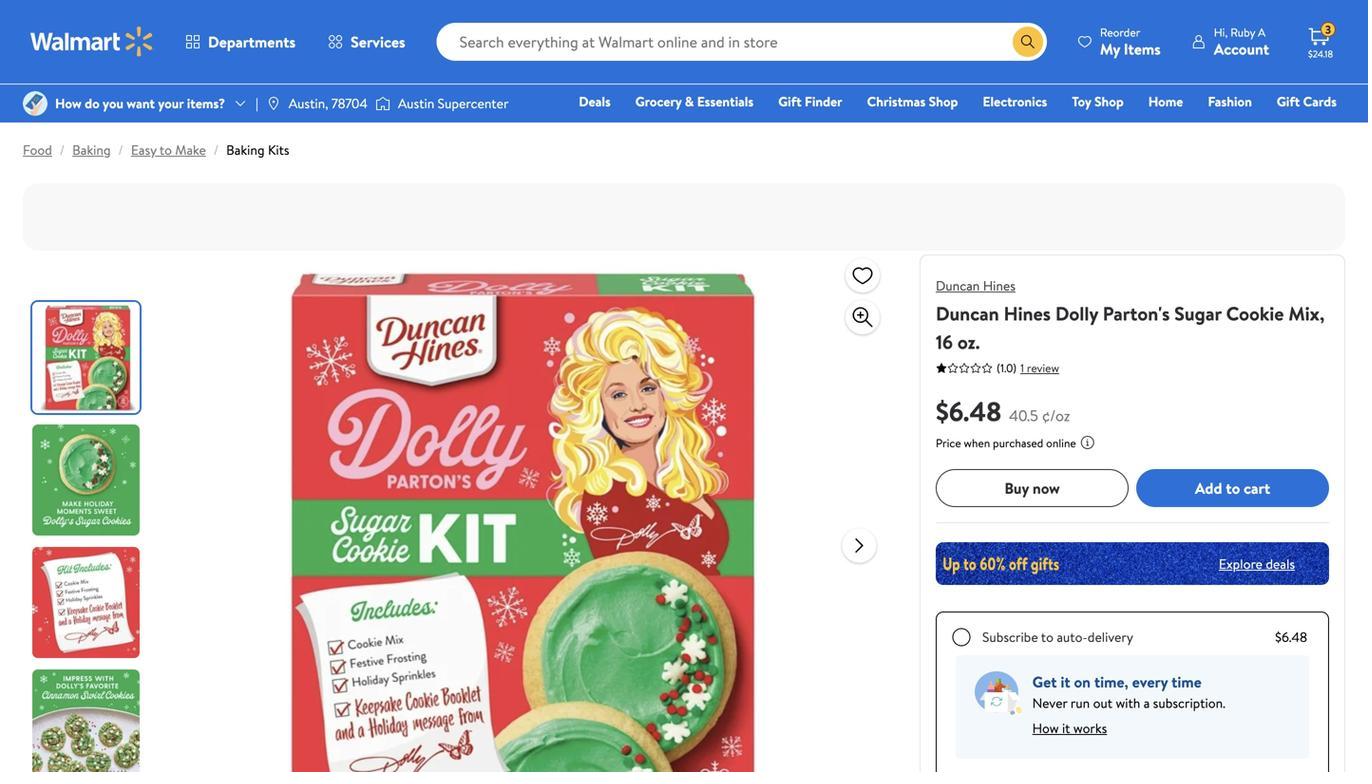 Task type: describe. For each thing, give the bounding box(es) containing it.
departments
[[208, 31, 296, 52]]

 image for how do you want your items?
[[23, 91, 48, 116]]

deals
[[579, 92, 611, 111]]

make
[[175, 141, 206, 159]]

40.5
[[1009, 405, 1039, 426]]

subscribe
[[983, 628, 1038, 647]]

get
[[1033, 672, 1057, 693]]

grocery
[[636, 92, 682, 111]]

up to sixty percent off deals. shop now. image
[[936, 543, 1330, 585]]

0 vertical spatial hines
[[983, 277, 1016, 295]]

electronics link
[[974, 91, 1056, 112]]

departments button
[[169, 19, 312, 65]]

auto-
[[1057, 628, 1088, 647]]

price
[[936, 435, 961, 451]]

shop for toy shop
[[1095, 92, 1124, 111]]

2 baking from the left
[[226, 141, 265, 159]]

16
[[936, 329, 953, 355]]

how inside get it on time, every time never run out with a subscription. how it works
[[1033, 719, 1059, 738]]

gift cards link
[[1269, 91, 1346, 112]]

electronics
[[983, 92, 1048, 111]]

reorder my items
[[1100, 24, 1161, 59]]

parton's
[[1103, 300, 1170, 327]]

account
[[1214, 38, 1270, 59]]

review
[[1027, 360, 1060, 376]]

mix,
[[1289, 300, 1325, 327]]

add
[[1195, 478, 1223, 499]]

christmas shop
[[867, 92, 958, 111]]

explore deals
[[1219, 555, 1295, 573]]

items
[[1124, 38, 1161, 59]]

austin, 78704
[[289, 94, 368, 113]]

1 / from the left
[[60, 141, 65, 159]]

add to cart
[[1195, 478, 1271, 499]]

buy now
[[1005, 478, 1060, 499]]

baking link
[[72, 141, 111, 159]]

essentials
[[697, 92, 754, 111]]

gift finder
[[779, 92, 843, 111]]

easy to make link
[[131, 141, 206, 159]]

|
[[256, 94, 258, 113]]

Search search field
[[437, 23, 1047, 61]]

1
[[1021, 360, 1024, 376]]

to for add to cart
[[1226, 478, 1240, 499]]

duncan hines dolly parton's sugar cookie mix, 16 oz. - image 3 of 7 image
[[32, 547, 144, 659]]

kits
[[268, 141, 289, 159]]

3
[[1326, 22, 1332, 38]]

oz.
[[958, 329, 980, 355]]

services
[[351, 31, 405, 52]]

christmas
[[867, 92, 926, 111]]

$6.48 40.5 ¢/oz
[[936, 393, 1070, 430]]

next media item image
[[848, 535, 871, 557]]

toy shop link
[[1064, 91, 1133, 112]]

my
[[1100, 38, 1121, 59]]

one
[[1191, 119, 1220, 137]]

when
[[964, 435, 990, 451]]

one debit link
[[1183, 118, 1264, 138]]

1 duncan from the top
[[936, 277, 980, 295]]

never
[[1033, 694, 1068, 713]]

a
[[1144, 694, 1150, 713]]

every
[[1133, 672, 1168, 693]]

shop for christmas shop
[[929, 92, 958, 111]]

austin
[[398, 94, 435, 113]]

0 horizontal spatial how
[[55, 94, 82, 113]]

add to cart button
[[1137, 469, 1330, 507]]

Walmart Site-Wide search field
[[437, 23, 1047, 61]]

debit
[[1223, 119, 1256, 137]]

subscribe to auto-delivery
[[983, 628, 1134, 647]]

how do you want your items?
[[55, 94, 225, 113]]

a
[[1258, 24, 1266, 40]]

items?
[[187, 94, 225, 113]]

gift for finder
[[779, 92, 802, 111]]

fashion link
[[1200, 91, 1261, 112]]

purchased
[[993, 435, 1044, 451]]

walmart image
[[30, 27, 154, 57]]

1 vertical spatial it
[[1062, 719, 1071, 738]]

ruby
[[1231, 24, 1256, 40]]

¢/oz
[[1042, 405, 1070, 426]]

deals link
[[571, 91, 619, 112]]

grocery & essentials link
[[627, 91, 762, 112]]

to for subscribe to auto-delivery
[[1041, 628, 1054, 647]]

duncan hines dolly parton's sugar cookie mix, 16 oz. image
[[219, 255, 827, 773]]



Task type: vqa. For each thing, say whether or not it's contained in the screenshot.
1st 'Duncan' from the top
yes



Task type: locate. For each thing, give the bounding box(es) containing it.
time,
[[1095, 672, 1129, 693]]

gift inside gift finder link
[[779, 92, 802, 111]]

 image
[[375, 94, 391, 113]]

austin,
[[289, 94, 328, 113]]

austin supercenter
[[398, 94, 509, 113]]

it left "works"
[[1062, 719, 1071, 738]]

time
[[1172, 672, 1202, 693]]

baking down do
[[72, 141, 111, 159]]

gift for cards
[[1277, 92, 1300, 111]]

/ right make
[[214, 141, 219, 159]]

buy now button
[[936, 469, 1129, 507]]

walmart+
[[1280, 119, 1337, 137]]

online
[[1046, 435, 1076, 451]]

want
[[127, 94, 155, 113]]

zoom image modal image
[[852, 306, 874, 329]]

you
[[103, 94, 123, 113]]

78704
[[332, 94, 368, 113]]

duncan
[[936, 277, 980, 295], [936, 300, 999, 327]]

1 horizontal spatial to
[[1041, 628, 1054, 647]]

home
[[1149, 92, 1184, 111]]

gift
[[779, 92, 802, 111], [1277, 92, 1300, 111]]

works
[[1074, 719, 1107, 738]]

$6.48 down deals
[[1275, 628, 1308, 647]]

shop right christmas
[[929, 92, 958, 111]]

food link
[[23, 141, 52, 159]]

2 horizontal spatial to
[[1226, 478, 1240, 499]]

$24.18
[[1309, 48, 1333, 60]]

hi,
[[1214, 24, 1228, 40]]

to right easy
[[160, 141, 172, 159]]

$6.48 for $6.48 40.5 ¢/oz
[[936, 393, 1002, 430]]

hines left "dolly"
[[1004, 300, 1051, 327]]

home link
[[1140, 91, 1192, 112]]

supercenter
[[438, 94, 509, 113]]

get it on time, every time never run out with a subscription. how it works
[[1033, 672, 1226, 738]]

1 horizontal spatial baking
[[226, 141, 265, 159]]

walmart+ link
[[1272, 118, 1346, 138]]

run
[[1071, 694, 1090, 713]]

duncan hines dolly parton's sugar cookie mix, 16 oz. - image 1 of 7 image
[[32, 302, 144, 413]]

2 gift from the left
[[1277, 92, 1300, 111]]

1 shop from the left
[[929, 92, 958, 111]]

1 horizontal spatial /
[[118, 141, 123, 159]]

1 horizontal spatial $6.48
[[1275, 628, 1308, 647]]

/ right food 'link'
[[60, 141, 65, 159]]

reorder
[[1100, 24, 1141, 40]]

0 horizontal spatial to
[[160, 141, 172, 159]]

with
[[1116, 694, 1141, 713]]

how left do
[[55, 94, 82, 113]]

food
[[23, 141, 52, 159]]

duncan hines duncan hines dolly parton's sugar cookie mix, 16 oz.
[[936, 277, 1325, 355]]

registry
[[1118, 119, 1167, 137]]

baking kits link
[[226, 141, 289, 159]]

to left the cart
[[1226, 478, 1240, 499]]

 image right |
[[266, 96, 281, 111]]

how
[[55, 94, 82, 113], [1033, 719, 1059, 738]]

how it works button
[[1033, 714, 1107, 744]]

1 review link
[[1017, 360, 1060, 376]]

food / baking / easy to make / baking kits
[[23, 141, 289, 159]]

(1.0) 1 review
[[997, 360, 1060, 376]]

0 vertical spatial it
[[1061, 672, 1071, 693]]

do
[[85, 94, 99, 113]]

duncan hines link
[[936, 277, 1016, 295]]

1 vertical spatial hines
[[1004, 300, 1051, 327]]

(1.0)
[[997, 360, 1017, 376]]

search icon image
[[1021, 34, 1036, 49]]

 image up food
[[23, 91, 48, 116]]

baking left kits
[[226, 141, 265, 159]]

toy
[[1072, 92, 1092, 111]]

your
[[158, 94, 184, 113]]

0 horizontal spatial  image
[[23, 91, 48, 116]]

0 horizontal spatial shop
[[929, 92, 958, 111]]

registry link
[[1110, 118, 1175, 138]]

easy
[[131, 141, 157, 159]]

legal information image
[[1080, 435, 1095, 450]]

to
[[160, 141, 172, 159], [1226, 478, 1240, 499], [1041, 628, 1054, 647]]

subscription.
[[1153, 694, 1226, 713]]

explore deals link
[[1212, 547, 1303, 581]]

explore
[[1219, 555, 1263, 573]]

gift inside gift cards registry
[[1277, 92, 1300, 111]]

1 vertical spatial how
[[1033, 719, 1059, 738]]

$6.48 for $6.48
[[1275, 628, 1308, 647]]

hines
[[983, 277, 1016, 295], [1004, 300, 1051, 327]]

gift left cards
[[1277, 92, 1300, 111]]

to inside 'button'
[[1226, 478, 1240, 499]]

it left on
[[1061, 672, 1071, 693]]

deals
[[1266, 555, 1295, 573]]

0 vertical spatial how
[[55, 94, 82, 113]]

1 horizontal spatial  image
[[266, 96, 281, 111]]

1 vertical spatial duncan
[[936, 300, 999, 327]]

0 vertical spatial duncan
[[936, 277, 980, 295]]

1 vertical spatial to
[[1226, 478, 1240, 499]]

0 horizontal spatial /
[[60, 141, 65, 159]]

0 horizontal spatial baking
[[72, 141, 111, 159]]

2 shop from the left
[[1095, 92, 1124, 111]]

 image for austin, 78704
[[266, 96, 281, 111]]

3 / from the left
[[214, 141, 219, 159]]

 image
[[23, 91, 48, 116], [266, 96, 281, 111]]

&
[[685, 92, 694, 111]]

how down the never in the right of the page
[[1033, 719, 1059, 738]]

shop right toy
[[1095, 92, 1124, 111]]

fashion
[[1208, 92, 1252, 111]]

2 vertical spatial to
[[1041, 628, 1054, 647]]

$6.48 up 'when'
[[936, 393, 1002, 430]]

1 vertical spatial $6.48
[[1275, 628, 1308, 647]]

cookie
[[1227, 300, 1284, 327]]

0 vertical spatial to
[[160, 141, 172, 159]]

to left auto-
[[1041, 628, 1054, 647]]

0 vertical spatial $6.48
[[936, 393, 1002, 430]]

on
[[1074, 672, 1091, 693]]

grocery & essentials
[[636, 92, 754, 111]]

duncan hines dolly parton's sugar cookie mix, 16 oz. - image 4 of 7 image
[[32, 670, 144, 773]]

sugar
[[1175, 300, 1222, 327]]

2 duncan from the top
[[936, 300, 999, 327]]

dolly
[[1056, 300, 1099, 327]]

christmas shop link
[[859, 91, 967, 112]]

cart
[[1244, 478, 1271, 499]]

2 horizontal spatial /
[[214, 141, 219, 159]]

buy
[[1005, 478, 1029, 499]]

gift left finder
[[779, 92, 802, 111]]

1 gift from the left
[[779, 92, 802, 111]]

cards
[[1304, 92, 1337, 111]]

toy shop
[[1072, 92, 1124, 111]]

2 / from the left
[[118, 141, 123, 159]]

hines up (1.0)
[[983, 277, 1016, 295]]

delivery
[[1088, 628, 1134, 647]]

1 horizontal spatial how
[[1033, 719, 1059, 738]]

add to favorites list, duncan hines dolly parton's sugar cookie mix, 16 oz. image
[[852, 264, 874, 287]]

0 horizontal spatial $6.48
[[936, 393, 1002, 430]]

1 horizontal spatial gift
[[1277, 92, 1300, 111]]

1 baking from the left
[[72, 141, 111, 159]]

now
[[1033, 478, 1060, 499]]

/ left easy
[[118, 141, 123, 159]]

0 horizontal spatial gift
[[779, 92, 802, 111]]

out
[[1093, 694, 1113, 713]]

None radio
[[952, 628, 971, 647]]

it
[[1061, 672, 1071, 693], [1062, 719, 1071, 738]]

gift cards registry
[[1118, 92, 1337, 137]]

duncan hines dolly parton's sugar cookie mix, 16 oz. - image 2 of 7 image
[[32, 425, 144, 536]]

one debit
[[1191, 119, 1256, 137]]

services button
[[312, 19, 422, 65]]

1 horizontal spatial shop
[[1095, 92, 1124, 111]]



